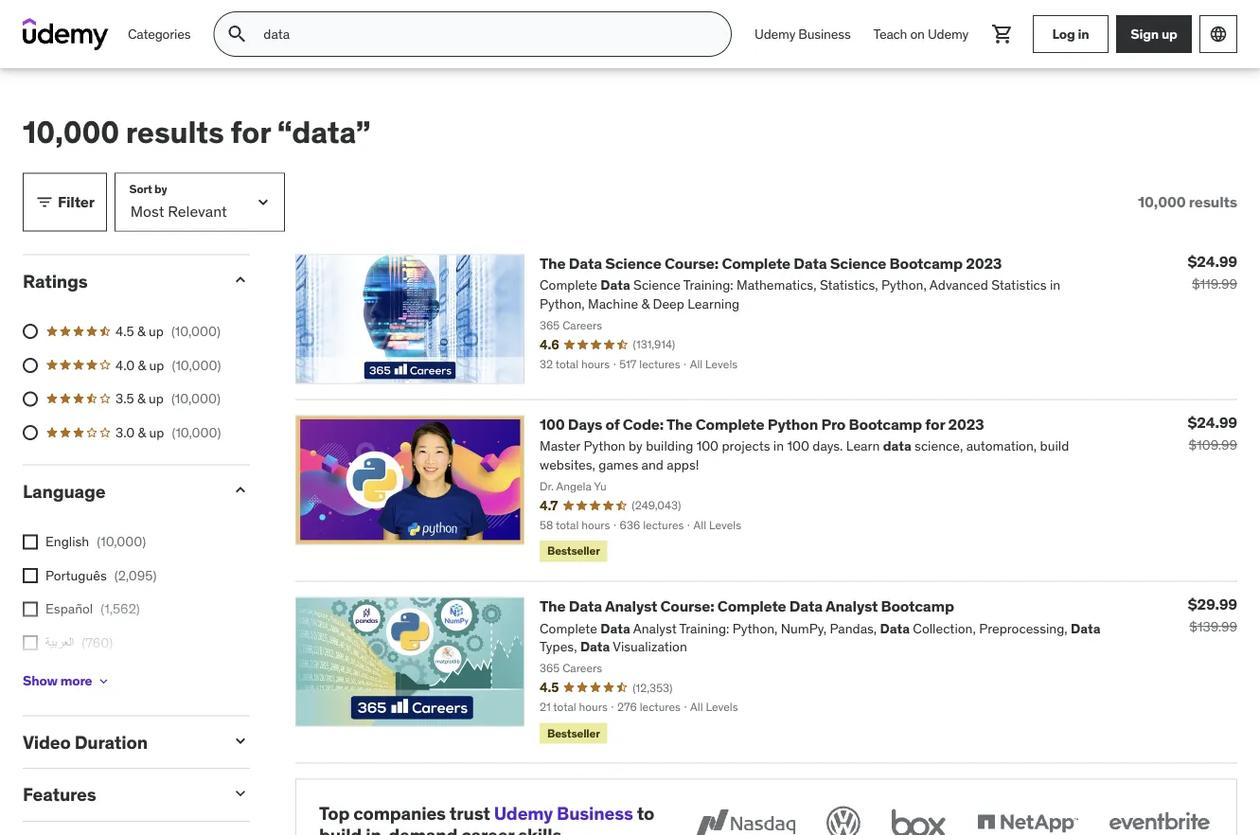 Task type: describe. For each thing, give the bounding box(es) containing it.
career
[[462, 824, 514, 835]]

0 vertical spatial for
[[231, 113, 271, 151]]

(10,000) for 3.5 & up (10,000)
[[171, 390, 221, 407]]

$24.99 for the data science course: complete data science bootcamp 2023
[[1188, 252, 1238, 271]]

$29.99
[[1189, 595, 1238, 614]]

days
[[568, 414, 603, 434]]

up for 4.5 & up (10,000)
[[149, 323, 164, 340]]

ratings
[[23, 269, 88, 292]]

3.0 & up (10,000)
[[116, 424, 221, 441]]

español (1,562)
[[45, 601, 140, 618]]

english (10,000)
[[45, 533, 146, 550]]

duration
[[75, 731, 148, 753]]

to
[[637, 802, 655, 825]]

3.0
[[116, 424, 135, 441]]

(760)
[[82, 634, 113, 651]]

up inside sign up link
[[1162, 25, 1178, 42]]

2 horizontal spatial udemy
[[928, 25, 969, 42]]

$119.99
[[1193, 275, 1238, 292]]

the for science
[[540, 253, 566, 273]]

español
[[45, 601, 93, 618]]

eventbrite image
[[1105, 803, 1214, 835]]

1 vertical spatial bootcamp
[[849, 414, 922, 434]]

teach
[[874, 25, 908, 42]]

10,000 for 10,000 results
[[1139, 192, 1186, 212]]

xsmall image for العربية
[[23, 636, 38, 651]]

10,000 results
[[1139, 192, 1238, 212]]

pro
[[822, 414, 846, 434]]

0 horizontal spatial udemy
[[494, 802, 553, 825]]

small image for video duration
[[231, 732, 250, 751]]

on
[[911, 25, 925, 42]]

(1,562)
[[101, 601, 140, 618]]

sign
[[1131, 25, 1159, 42]]

video
[[23, 731, 71, 753]]

of
[[606, 414, 620, 434]]

choose a language image
[[1210, 25, 1229, 44]]

0 vertical spatial 2023
[[966, 253, 1002, 273]]

xsmall image for english
[[23, 535, 38, 550]]

sign up link
[[1117, 15, 1193, 53]]

& for 3.5
[[137, 390, 146, 407]]

10,000 results for "data"
[[23, 113, 371, 151]]

python
[[768, 414, 818, 434]]

top
[[319, 802, 350, 825]]

log in
[[1053, 25, 1090, 42]]

filter
[[58, 192, 95, 212]]

$24.99 $119.99
[[1188, 252, 1238, 292]]

(10,000) for 3.0 & up (10,000)
[[172, 424, 221, 441]]

categories button
[[117, 11, 202, 57]]

100
[[540, 414, 565, 434]]

build
[[319, 824, 362, 835]]

português (2,095)
[[45, 567, 157, 584]]

the data analyst course: complete data analyst bootcamp
[[540, 596, 955, 616]]

box image
[[888, 803, 951, 835]]

2 analyst from the left
[[826, 596, 878, 616]]

course: for analyst
[[661, 596, 715, 616]]

(2,095)
[[114, 567, 157, 584]]

to build in-demand career skills.
[[319, 802, 655, 835]]

1 horizontal spatial for
[[926, 414, 945, 434]]

1 horizontal spatial udemy
[[755, 25, 796, 42]]

categories
[[128, 25, 191, 42]]

10,000 results status
[[1139, 192, 1238, 212]]

bootcamp for analyst
[[881, 596, 955, 616]]

small image for features
[[231, 784, 250, 803]]

video duration
[[23, 731, 148, 753]]

small image for ratings
[[231, 270, 250, 289]]

1 horizontal spatial business
[[799, 25, 851, 42]]

português
[[45, 567, 107, 584]]

العربية
[[45, 634, 74, 651]]

xsmall image for português
[[23, 568, 38, 583]]

more
[[60, 672, 92, 690]]

4.0 & up (10,000)
[[116, 356, 221, 373]]

1 vertical spatial the
[[667, 414, 693, 434]]

filter button
[[23, 173, 107, 231]]

$24.99 $109.99
[[1188, 413, 1238, 453]]

3.5 & up (10,000)
[[116, 390, 221, 407]]

xsmall image inside show more button
[[96, 674, 111, 689]]

nasdaq image
[[691, 803, 800, 835]]

the data analyst course: complete data analyst bootcamp link
[[540, 596, 955, 616]]

video duration button
[[23, 731, 216, 753]]



Task type: vqa. For each thing, say whether or not it's contained in the screenshot.


Task type: locate. For each thing, give the bounding box(es) containing it.
language button
[[23, 480, 216, 503]]

& for 4.0
[[138, 356, 146, 373]]

4.0
[[116, 356, 135, 373]]

small image inside filter button
[[35, 193, 54, 212]]

(10,000) up 3.0 & up (10,000)
[[171, 390, 221, 407]]

2 vertical spatial the
[[540, 596, 566, 616]]

business left teach
[[799, 25, 851, 42]]

1 horizontal spatial science
[[830, 253, 887, 273]]

analyst
[[605, 596, 658, 616], [826, 596, 878, 616]]

0 vertical spatial results
[[126, 113, 224, 151]]

xsmall image
[[23, 535, 38, 550], [23, 568, 38, 583], [23, 602, 38, 617], [23, 636, 38, 651], [96, 674, 111, 689]]

0 vertical spatial the
[[540, 253, 566, 273]]

(10,000) for 4.5 & up (10,000)
[[171, 323, 221, 340]]

in-
[[366, 824, 389, 835]]

0 horizontal spatial science
[[605, 253, 662, 273]]

1 vertical spatial course:
[[661, 596, 715, 616]]

2 & from the top
[[138, 356, 146, 373]]

show more button
[[23, 662, 111, 700]]

1 horizontal spatial udemy business link
[[744, 11, 862, 57]]

show more
[[23, 672, 92, 690]]

results for 10,000 results
[[1190, 192, 1238, 212]]

4.5 & up (10,000)
[[116, 323, 221, 340]]

xsmall image for español
[[23, 602, 38, 617]]

companies
[[354, 802, 446, 825]]

results
[[126, 113, 224, 151], [1190, 192, 1238, 212]]

0 vertical spatial course:
[[665, 253, 719, 273]]

4 & from the top
[[138, 424, 146, 441]]

10,000
[[23, 113, 119, 151], [1139, 192, 1186, 212]]

1 vertical spatial small image
[[231, 270, 250, 289]]

up for 3.0 & up (10,000)
[[149, 424, 164, 441]]

0 vertical spatial $24.99
[[1188, 252, 1238, 271]]

(10,000) down 3.5 & up (10,000)
[[172, 424, 221, 441]]

up right 4.5
[[149, 323, 164, 340]]

business
[[799, 25, 851, 42], [557, 802, 633, 825]]

1 vertical spatial results
[[1190, 192, 1238, 212]]

small image
[[231, 481, 250, 500], [231, 732, 250, 751]]

features
[[23, 784, 96, 806]]

$24.99 for 100 days of code: the complete python pro bootcamp for 2023
[[1188, 413, 1238, 432]]

0 vertical spatial small image
[[231, 481, 250, 500]]

1 analyst from the left
[[605, 596, 658, 616]]

language
[[23, 480, 105, 503]]

1 horizontal spatial 10,000
[[1139, 192, 1186, 212]]

1 vertical spatial $24.99
[[1188, 413, 1238, 432]]

0 horizontal spatial udemy business link
[[494, 802, 633, 825]]

(10,000) for 4.0 & up (10,000)
[[172, 356, 221, 373]]

10,000 for 10,000 results for "data"
[[23, 113, 119, 151]]

4.5
[[116, 323, 134, 340]]

2 small image from the top
[[231, 732, 250, 751]]

$24.99 up $109.99
[[1188, 413, 1238, 432]]

$29.99 $139.99
[[1189, 595, 1238, 635]]

up right the 3.0
[[149, 424, 164, 441]]

1 horizontal spatial analyst
[[826, 596, 878, 616]]

english
[[45, 533, 89, 550]]

trust
[[450, 802, 490, 825]]

shopping cart with 0 items image
[[992, 23, 1014, 45]]

1 vertical spatial business
[[557, 802, 633, 825]]

0 horizontal spatial business
[[557, 802, 633, 825]]

science
[[605, 253, 662, 273], [830, 253, 887, 273]]

2 vertical spatial small image
[[231, 784, 250, 803]]

0 horizontal spatial analyst
[[605, 596, 658, 616]]

2 vertical spatial bootcamp
[[881, 596, 955, 616]]

"data"
[[277, 113, 371, 151]]

teach on udemy link
[[862, 11, 980, 57]]

up right "4.0"
[[149, 356, 164, 373]]

skills.
[[518, 824, 567, 835]]

(10,000)
[[171, 323, 221, 340], [172, 356, 221, 373], [171, 390, 221, 407], [172, 424, 221, 441], [97, 533, 146, 550]]

code:
[[623, 414, 664, 434]]

udemy business link left to
[[494, 802, 633, 825]]

& right 3.5
[[137, 390, 146, 407]]

up for 3.5 & up (10,000)
[[149, 390, 164, 407]]

ratings button
[[23, 269, 216, 292]]

0 horizontal spatial results
[[126, 113, 224, 151]]

0 vertical spatial 10,000
[[23, 113, 119, 151]]

1 vertical spatial udemy business link
[[494, 802, 633, 825]]

$109.99
[[1189, 436, 1238, 453]]

0 horizontal spatial for
[[231, 113, 271, 151]]

(10,000) up 3.5 & up (10,000)
[[172, 356, 221, 373]]

features button
[[23, 784, 216, 806]]

0 vertical spatial complete
[[722, 253, 791, 273]]

results for 10,000 results for "data"
[[126, 113, 224, 151]]

up
[[1162, 25, 1178, 42], [149, 323, 164, 340], [149, 356, 164, 373], [149, 390, 164, 407], [149, 424, 164, 441]]

small image
[[35, 193, 54, 212], [231, 270, 250, 289], [231, 784, 250, 803]]

$139.99
[[1190, 618, 1238, 635]]

0 vertical spatial small image
[[35, 193, 54, 212]]

1 horizontal spatial results
[[1190, 192, 1238, 212]]

netapp image
[[974, 803, 1083, 835]]

udemy business link left teach
[[744, 11, 862, 57]]

2 science from the left
[[830, 253, 887, 273]]

2023
[[966, 253, 1002, 273], [949, 414, 985, 434]]

up for 4.0 & up (10,000)
[[149, 356, 164, 373]]

& right 4.5
[[137, 323, 146, 340]]

2 vertical spatial complete
[[718, 596, 787, 616]]

& for 4.5
[[137, 323, 146, 340]]

for
[[231, 113, 271, 151], [926, 414, 945, 434]]

udemy
[[755, 25, 796, 42], [928, 25, 969, 42], [494, 802, 553, 825]]

&
[[137, 323, 146, 340], [138, 356, 146, 373], [137, 390, 146, 407], [138, 424, 146, 441]]

& for 3.0
[[138, 424, 146, 441]]

1 small image from the top
[[231, 481, 250, 500]]

course:
[[665, 253, 719, 273], [661, 596, 715, 616]]

1 vertical spatial 10,000
[[1139, 192, 1186, 212]]

xsmall image left the "العربية"
[[23, 636, 38, 651]]

0 vertical spatial business
[[799, 25, 851, 42]]

0 vertical spatial udemy business link
[[744, 11, 862, 57]]

1 vertical spatial for
[[926, 414, 945, 434]]

Search for anything text field
[[260, 18, 709, 50]]

top companies trust udemy business
[[319, 802, 633, 825]]

bootcamp
[[890, 253, 963, 273], [849, 414, 922, 434], [881, 596, 955, 616]]

2 $24.99 from the top
[[1188, 413, 1238, 432]]

xsmall image left the english
[[23, 535, 38, 550]]

data
[[569, 253, 602, 273], [794, 253, 827, 273], [569, 596, 602, 616], [790, 596, 823, 616]]

sign up
[[1131, 25, 1178, 42]]

volkswagen image
[[823, 803, 865, 835]]

3 & from the top
[[137, 390, 146, 407]]

submit search image
[[226, 23, 248, 45]]

(10,000) up 4.0 & up (10,000)
[[171, 323, 221, 340]]

العربية (760)
[[45, 634, 113, 651]]

& right the 3.0
[[138, 424, 146, 441]]

1 & from the top
[[137, 323, 146, 340]]

100 days of code: the complete python pro bootcamp for 2023
[[540, 414, 985, 434]]

1 $24.99 from the top
[[1188, 252, 1238, 271]]

& right "4.0"
[[138, 356, 146, 373]]

small image for language
[[231, 481, 250, 500]]

türkçe
[[45, 668, 85, 685]]

course: for science
[[665, 253, 719, 273]]

complete for analyst
[[718, 596, 787, 616]]

business left to
[[557, 802, 633, 825]]

complete for science
[[722, 253, 791, 273]]

udemy business
[[755, 25, 851, 42]]

1 vertical spatial complete
[[696, 414, 765, 434]]

xsmall image left español
[[23, 602, 38, 617]]

the data science course: complete data science bootcamp 2023 link
[[540, 253, 1002, 273]]

the
[[540, 253, 566, 273], [667, 414, 693, 434], [540, 596, 566, 616]]

log in link
[[1033, 15, 1109, 53]]

udemy business link
[[744, 11, 862, 57], [494, 802, 633, 825]]

0 horizontal spatial 10,000
[[23, 113, 119, 151]]

teach on udemy
[[874, 25, 969, 42]]

xsmall image left português
[[23, 568, 38, 583]]

bootcamp for science
[[890, 253, 963, 273]]

3.5
[[116, 390, 134, 407]]

log
[[1053, 25, 1076, 42]]

$24.99 up $119.99
[[1188, 252, 1238, 271]]

show
[[23, 672, 58, 690]]

up right 3.5
[[149, 390, 164, 407]]

100 days of code: the complete python pro bootcamp for 2023 link
[[540, 414, 985, 434]]

1 vertical spatial small image
[[231, 732, 250, 751]]

complete
[[722, 253, 791, 273], [696, 414, 765, 434], [718, 596, 787, 616]]

1 science from the left
[[605, 253, 662, 273]]

the data science course: complete data science bootcamp 2023
[[540, 253, 1002, 273]]

1 vertical spatial 2023
[[949, 414, 985, 434]]

in
[[1078, 25, 1090, 42]]

0 vertical spatial bootcamp
[[890, 253, 963, 273]]

(10,000) up the (2,095)
[[97, 533, 146, 550]]

up right sign
[[1162, 25, 1178, 42]]

demand
[[389, 824, 458, 835]]

the for analyst
[[540, 596, 566, 616]]

udemy image
[[23, 18, 109, 50]]

xsmall image right more
[[96, 674, 111, 689]]



